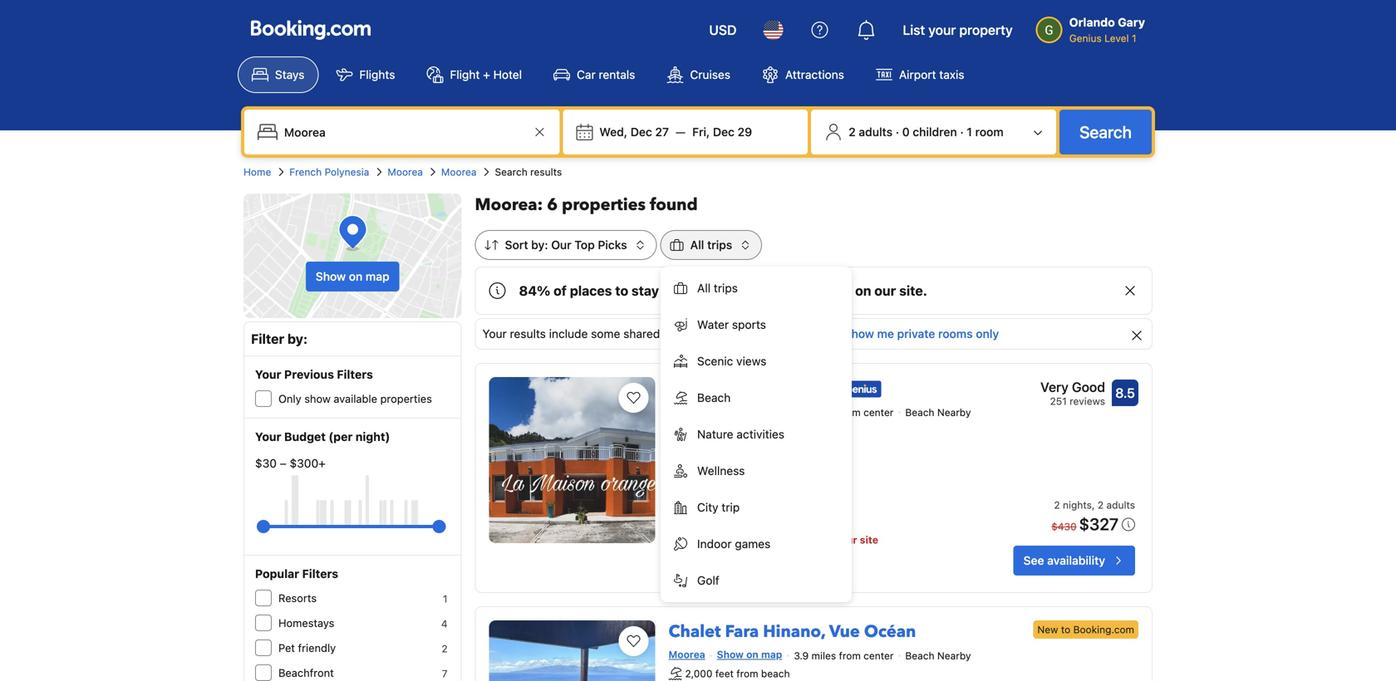 Task type: describe. For each thing, give the bounding box(es) containing it.
list
[[903, 22, 925, 38]]

are
[[662, 283, 683, 299]]

only for only 1 room left at this price on our site
[[682, 535, 705, 546]]

views
[[736, 354, 767, 368]]

$30
[[255, 457, 277, 470]]

3.9
[[794, 650, 809, 662]]

maison
[[691, 377, 750, 400]]

2,000
[[685, 668, 713, 680]]

dorm
[[780, 327, 808, 341]]

stays
[[275, 68, 305, 81]]

stay
[[632, 283, 659, 299]]

attractions link
[[748, 57, 858, 93]]

2 for 2 adults · 0 children · 1 room
[[849, 125, 856, 139]]

pet friendly
[[278, 642, 336, 655]]

1 vertical spatial show
[[844, 327, 874, 341]]

nature activities button
[[661, 416, 852, 453]]

see
[[1024, 554, 1044, 568]]

0 vertical spatial properties
[[562, 194, 646, 217]]

2 right ,
[[1098, 500, 1104, 511]]

very
[[1041, 379, 1069, 395]]

beachfront
[[278, 667, 334, 679]]

list your property
[[903, 22, 1013, 38]]

only 1 room left at this price on our site
[[682, 535, 879, 546]]

cruises link
[[653, 57, 745, 93]]

double
[[682, 501, 717, 513]]

2 vertical spatial beach
[[905, 650, 935, 662]]

results for search
[[530, 166, 562, 178]]

double room link
[[682, 500, 963, 515]]

1 vertical spatial beach
[[905, 407, 935, 418]]

$300+
[[290, 457, 326, 470]]

very good element
[[1041, 377, 1105, 397]]

on inside button
[[349, 270, 363, 283]]

home link
[[244, 165, 271, 180]]

booking.com image
[[251, 20, 371, 40]]

room
[[720, 501, 748, 513]]

picks
[[598, 238, 627, 252]]

moorea:
[[475, 194, 543, 217]]

available
[[334, 393, 377, 405]]

your for your previous filters
[[255, 368, 281, 381]]

only for only show available properties
[[278, 393, 301, 405]]

indoor games
[[697, 537, 771, 551]]

1 horizontal spatial moorea
[[441, 166, 477, 178]]

your for your results include some shared accommodations like dorm beds. show me private rooms only
[[483, 327, 507, 341]]

wed,
[[600, 125, 628, 139]]

dates
[[816, 283, 852, 299]]

1 vertical spatial our
[[841, 535, 857, 546]]

251
[[1050, 396, 1067, 407]]

water sports button
[[661, 307, 852, 343]]

1 up 4 at the left
[[443, 593, 448, 605]]

2 for 2 nights , 2 adults
[[1054, 500, 1060, 511]]

0 horizontal spatial properties
[[380, 393, 432, 405]]

$30 – $300+
[[255, 457, 326, 470]]

room inside dropdown button
[[975, 125, 1004, 139]]

level
[[1105, 32, 1129, 44]]

home
[[244, 166, 271, 178]]

activities
[[737, 428, 785, 441]]

see availability
[[1024, 554, 1105, 568]]

price
[[798, 535, 823, 546]]

29
[[738, 125, 752, 139]]

hinano,
[[763, 621, 826, 644]]

chalet fara hinano, vue océan link
[[669, 614, 916, 644]]

0 horizontal spatial your
[[784, 283, 813, 299]]

flights
[[359, 68, 395, 81]]

some
[[591, 327, 620, 341]]

your for your budget (per night)
[[255, 430, 281, 444]]

indoor
[[697, 537, 732, 551]]

airport taxis
[[899, 68, 965, 81]]

0
[[902, 125, 910, 139]]

rentals
[[599, 68, 635, 81]]

$430
[[1052, 521, 1077, 533]]

1 dec from the left
[[631, 125, 652, 139]]

27
[[655, 125, 669, 139]]

availability
[[1047, 554, 1105, 568]]

rooms
[[938, 327, 973, 341]]

show on map inside button
[[316, 270, 390, 283]]

list your property link
[[893, 10, 1023, 50]]

2 moorea link from the left
[[441, 165, 477, 180]]

results for your
[[510, 327, 546, 341]]

0 vertical spatial filters
[[337, 368, 373, 381]]

stays link
[[238, 57, 319, 93]]

sort by: our top picks
[[505, 238, 627, 252]]

1 horizontal spatial map
[[761, 649, 782, 661]]

1 · from the left
[[896, 125, 899, 139]]

reviews
[[1070, 396, 1105, 407]]

city trip
[[697, 501, 740, 514]]

1 inside orlando gary genius level 1
[[1132, 32, 1137, 44]]

city trip button
[[661, 490, 852, 526]]

scenic views
[[697, 354, 767, 368]]

2 for 2
[[442, 643, 448, 655]]

for
[[762, 283, 781, 299]]

wed, dec 27 — fri, dec 29
[[600, 125, 752, 139]]

0 vertical spatial your
[[929, 22, 956, 38]]

all inside button
[[697, 281, 711, 295]]

search results updated. moorea: 6 properties found. element
[[475, 194, 1153, 217]]

2 adults · 0 children · 1 room button
[[818, 116, 1050, 148]]

1 down city
[[708, 535, 713, 546]]

orlando gary genius level 1
[[1069, 15, 1145, 44]]

popular
[[255, 567, 299, 581]]

filter by:
[[251, 331, 308, 347]]

our
[[551, 238, 572, 252]]

attractions
[[785, 68, 844, 81]]

games
[[735, 537, 771, 551]]

flight + hotel
[[450, 68, 522, 81]]

french polynesia link
[[289, 165, 369, 180]]

vue
[[829, 621, 860, 644]]

french polynesia
[[289, 166, 369, 178]]

2 beach nearby from the top
[[905, 650, 971, 662]]

taxis
[[939, 68, 965, 81]]

la maison orange
[[669, 377, 815, 400]]

cruises
[[690, 68, 731, 81]]

4
[[441, 618, 448, 630]]

1 horizontal spatial adults
[[1107, 500, 1135, 511]]

océan
[[864, 621, 916, 644]]

0 horizontal spatial moorea
[[388, 166, 423, 178]]

me
[[877, 327, 894, 341]]

of
[[554, 283, 567, 299]]

1 horizontal spatial show on map
[[717, 649, 782, 661]]

8.5
[[1116, 385, 1135, 401]]



Task type: locate. For each thing, give the bounding box(es) containing it.
all right are
[[697, 281, 711, 295]]

from for center
[[839, 650, 861, 662]]

only left show
[[278, 393, 301, 405]]

wed, dec 27 button
[[593, 117, 676, 147]]

wellness
[[697, 464, 745, 478]]

very good 251 reviews
[[1041, 379, 1105, 407]]

beach nearby down océan
[[905, 650, 971, 662]]

scenic
[[697, 354, 733, 368]]

1 vertical spatial show on map
[[717, 649, 782, 661]]

1 horizontal spatial dec
[[713, 125, 735, 139]]

results up "6"
[[530, 166, 562, 178]]

1 horizontal spatial properties
[[562, 194, 646, 217]]

0 vertical spatial nearby
[[937, 407, 971, 418]]

1 vertical spatial nearby
[[937, 650, 971, 662]]

airport taxis link
[[862, 57, 979, 93]]

pet
[[278, 642, 295, 655]]

0 vertical spatial map
[[366, 270, 390, 283]]

0 horizontal spatial from
[[737, 668, 758, 680]]

1 vertical spatial your
[[255, 368, 281, 381]]

our
[[875, 283, 896, 299], [841, 535, 857, 546]]

1 horizontal spatial your
[[929, 22, 956, 38]]

0 vertical spatial show on map
[[316, 270, 390, 283]]

scenic views button
[[661, 343, 852, 380]]

trips up water sports
[[714, 281, 738, 295]]

+
[[483, 68, 490, 81]]

room right children
[[975, 125, 1004, 139]]

1 horizontal spatial by:
[[531, 238, 548, 252]]

car
[[577, 68, 596, 81]]

0 vertical spatial your
[[483, 327, 507, 341]]

your account menu orlando gary genius level 1 element
[[1036, 7, 1152, 46]]

airport
[[899, 68, 936, 81]]

properties up night)
[[380, 393, 432, 405]]

Where are you going? field
[[278, 117, 530, 147]]

include
[[549, 327, 588, 341]]

1 vertical spatial by:
[[288, 331, 308, 347]]

from down vue at the right bottom of the page
[[839, 650, 861, 662]]

2 horizontal spatial show
[[844, 327, 874, 341]]

from right feet
[[737, 668, 758, 680]]

0 vertical spatial by:
[[531, 238, 548, 252]]

0 vertical spatial to
[[615, 283, 628, 299]]

only down double
[[682, 535, 705, 546]]

1 vertical spatial properties
[[380, 393, 432, 405]]

0 vertical spatial search
[[1080, 122, 1132, 142]]

nearby
[[937, 407, 971, 418], [937, 650, 971, 662]]

nearby down the rooms
[[937, 407, 971, 418]]

beach down show me private rooms only link at right
[[905, 407, 935, 418]]

trips
[[707, 238, 732, 252], [714, 281, 738, 295]]

2 nearby from the top
[[937, 650, 971, 662]]

dec left 27
[[631, 125, 652, 139]]

2
[[849, 125, 856, 139], [1054, 500, 1060, 511], [1098, 500, 1104, 511], [442, 643, 448, 655]]

2 nights , 2 adults
[[1054, 500, 1135, 511]]

,
[[1092, 500, 1095, 511]]

0 vertical spatial beach
[[697, 391, 731, 405]]

properties up picks on the left of the page
[[562, 194, 646, 217]]

all trips inside button
[[697, 281, 738, 295]]

1 vertical spatial from
[[737, 668, 758, 680]]

your down the filter
[[255, 368, 281, 381]]

beach nearby down show me private rooms only link at right
[[905, 407, 971, 418]]

1 nearby from the top
[[937, 407, 971, 418]]

beach inside button
[[697, 391, 731, 405]]

1 vertical spatial your
[[784, 283, 813, 299]]

moorea: 6 properties found
[[475, 194, 698, 217]]

french
[[289, 166, 322, 178]]

by: for sort
[[531, 238, 548, 252]]

sort
[[505, 238, 528, 252]]

2 vertical spatial your
[[255, 430, 281, 444]]

site
[[860, 535, 879, 546]]

2 horizontal spatial moorea
[[669, 649, 705, 661]]

double room
[[682, 501, 748, 513]]

1 horizontal spatial search
[[1080, 122, 1132, 142]]

your up '$30'
[[255, 430, 281, 444]]

feet
[[715, 668, 734, 680]]

0 vertical spatial show
[[316, 270, 346, 283]]

fara
[[725, 621, 759, 644]]

show inside show on map button
[[316, 270, 346, 283]]

show
[[304, 393, 331, 405]]

1 inside dropdown button
[[967, 125, 972, 139]]

only
[[278, 393, 301, 405], [682, 535, 705, 546]]

usd
[[709, 22, 737, 38]]

0 vertical spatial from
[[839, 650, 861, 662]]

dec left 29
[[713, 125, 735, 139]]

(per
[[329, 430, 353, 444]]

our left site
[[841, 535, 857, 546]]

resorts
[[278, 592, 317, 605]]

1 horizontal spatial ·
[[960, 125, 964, 139]]

0 horizontal spatial only
[[278, 393, 301, 405]]

chalet fara hinano, vue océan
[[669, 621, 916, 644]]

2 vertical spatial show
[[717, 649, 744, 661]]

fri, dec 29 button
[[686, 117, 759, 147]]

adults inside dropdown button
[[859, 125, 893, 139]]

golf button
[[661, 563, 852, 599]]

moorea up moorea: in the top left of the page
[[441, 166, 477, 178]]

2 inside dropdown button
[[849, 125, 856, 139]]

0 vertical spatial beach nearby
[[905, 407, 971, 418]]

fri,
[[692, 125, 710, 139]]

1 vertical spatial filters
[[302, 567, 338, 581]]

0 horizontal spatial moorea link
[[388, 165, 423, 180]]

search for search
[[1080, 122, 1132, 142]]

all trips inside dropdown button
[[690, 238, 732, 252]]

0 vertical spatial all trips
[[690, 238, 732, 252]]

0 horizontal spatial adults
[[859, 125, 893, 139]]

0 vertical spatial our
[[875, 283, 896, 299]]

moorea
[[388, 166, 423, 178], [441, 166, 477, 178], [669, 649, 705, 661]]

adults
[[859, 125, 893, 139], [1107, 500, 1135, 511]]

all down found
[[690, 238, 704, 252]]

0 vertical spatial trips
[[707, 238, 732, 252]]

sports
[[732, 318, 766, 332]]

moorea up 2,000
[[669, 649, 705, 661]]

1 horizontal spatial to
[[1061, 624, 1071, 636]]

nearby right center
[[937, 650, 971, 662]]

1 vertical spatial all trips
[[697, 281, 738, 295]]

· left the 0
[[896, 125, 899, 139]]

0 horizontal spatial search
[[495, 166, 528, 178]]

0 vertical spatial results
[[530, 166, 562, 178]]

1 vertical spatial room
[[715, 535, 741, 546]]

center
[[864, 650, 894, 662]]

1 horizontal spatial our
[[875, 283, 896, 299]]

map
[[366, 270, 390, 283], [761, 649, 782, 661]]

your budget (per night)
[[255, 430, 390, 444]]

wellness button
[[661, 453, 852, 490]]

0 horizontal spatial show on map
[[316, 270, 390, 283]]

private
[[897, 327, 935, 341]]

84%
[[519, 283, 550, 299]]

new
[[1038, 624, 1058, 636]]

1 vertical spatial map
[[761, 649, 782, 661]]

to left stay
[[615, 283, 628, 299]]

nights
[[1063, 500, 1092, 511]]

to right new
[[1061, 624, 1071, 636]]

2 up 7
[[442, 643, 448, 655]]

1 vertical spatial results
[[510, 327, 546, 341]]

car rentals link
[[539, 57, 649, 93]]

genius discounts available at this property. image
[[840, 381, 881, 398], [840, 381, 881, 398]]

1 right children
[[967, 125, 972, 139]]

0 vertical spatial adults
[[859, 125, 893, 139]]

2 left the 0
[[849, 125, 856, 139]]

scored 8.5 element
[[1112, 380, 1139, 406]]

group
[[263, 514, 439, 540]]

1 horizontal spatial show
[[717, 649, 744, 661]]

adults left the 0
[[859, 125, 893, 139]]

search inside button
[[1080, 122, 1132, 142]]

moorea link down where are you going? field
[[388, 165, 423, 180]]

trips up the unavailable
[[707, 238, 732, 252]]

by: right the filter
[[288, 331, 308, 347]]

1 beach nearby from the top
[[905, 407, 971, 418]]

map inside button
[[366, 270, 390, 283]]

filters up resorts
[[302, 567, 338, 581]]

0 horizontal spatial ·
[[896, 125, 899, 139]]

2 left nights
[[1054, 500, 1060, 511]]

1 vertical spatial search
[[495, 166, 528, 178]]

nature
[[697, 428, 734, 441]]

0 vertical spatial room
[[975, 125, 1004, 139]]

budget
[[284, 430, 326, 444]]

our left site.
[[875, 283, 896, 299]]

0 horizontal spatial to
[[615, 283, 628, 299]]

your
[[483, 327, 507, 341], [255, 368, 281, 381], [255, 430, 281, 444]]

miles
[[812, 650, 836, 662]]

1 vertical spatial all
[[697, 281, 711, 295]]

your left include
[[483, 327, 507, 341]]

beach down scenic
[[697, 391, 731, 405]]

property
[[959, 22, 1013, 38]]

0 horizontal spatial by:
[[288, 331, 308, 347]]

0 horizontal spatial our
[[841, 535, 857, 546]]

1 down gary
[[1132, 32, 1137, 44]]

only
[[976, 327, 999, 341]]

1 horizontal spatial only
[[682, 535, 705, 546]]

2 · from the left
[[960, 125, 964, 139]]

room left left
[[715, 535, 741, 546]]

la maison orange image
[[489, 377, 655, 544]]

1 vertical spatial adults
[[1107, 500, 1135, 511]]

show
[[316, 270, 346, 283], [844, 327, 874, 341], [717, 649, 744, 661]]

previous
[[284, 368, 334, 381]]

water
[[697, 318, 729, 332]]

moorea link up moorea: in the top left of the page
[[441, 165, 477, 180]]

flight
[[450, 68, 480, 81]]

all trips button
[[661, 270, 852, 307]]

0 horizontal spatial dec
[[631, 125, 652, 139]]

shared
[[623, 327, 660, 341]]

properties
[[562, 194, 646, 217], [380, 393, 432, 405]]

found
[[650, 194, 698, 217]]

trips inside dropdown button
[[707, 238, 732, 252]]

results left include
[[510, 327, 546, 341]]

0 horizontal spatial room
[[715, 535, 741, 546]]

adults right ,
[[1107, 500, 1135, 511]]

to
[[615, 283, 628, 299], [1061, 624, 1071, 636]]

all inside dropdown button
[[690, 238, 704, 252]]

1 vertical spatial beach nearby
[[905, 650, 971, 662]]

all trips up the unavailable
[[690, 238, 732, 252]]

1 vertical spatial only
[[682, 535, 705, 546]]

by: for filter
[[288, 331, 308, 347]]

new to booking.com
[[1038, 624, 1135, 636]]

0 horizontal spatial show
[[316, 270, 346, 283]]

0 vertical spatial all
[[690, 238, 704, 252]]

your right list
[[929, 22, 956, 38]]

children
[[913, 125, 957, 139]]

1 moorea link from the left
[[388, 165, 423, 180]]

left
[[744, 535, 761, 546]]

beach nearby
[[905, 407, 971, 418], [905, 650, 971, 662]]

0 horizontal spatial map
[[366, 270, 390, 283]]

1 horizontal spatial from
[[839, 650, 861, 662]]

by: left our
[[531, 238, 548, 252]]

see availability link
[[1014, 546, 1135, 576]]

your right for
[[784, 283, 813, 299]]

filters up only show available properties
[[337, 368, 373, 381]]

1 vertical spatial trips
[[714, 281, 738, 295]]

night)
[[356, 430, 390, 444]]

from for beach
[[737, 668, 758, 680]]

places
[[570, 283, 612, 299]]

trips inside button
[[714, 281, 738, 295]]

1 horizontal spatial moorea link
[[441, 165, 477, 180]]

show on map button
[[306, 262, 400, 292]]

—
[[676, 125, 686, 139]]

1 vertical spatial to
[[1061, 624, 1071, 636]]

all trips up water on the top
[[697, 281, 738, 295]]

2 dec from the left
[[713, 125, 735, 139]]

flights link
[[322, 57, 409, 93]]

0 vertical spatial only
[[278, 393, 301, 405]]

chalet
[[669, 621, 721, 644]]

booking.com
[[1073, 624, 1135, 636]]

unavailable
[[686, 283, 759, 299]]

· right children
[[960, 125, 964, 139]]

beds.
[[811, 327, 841, 341]]

1 horizontal spatial room
[[975, 125, 1004, 139]]

search for search results
[[495, 166, 528, 178]]

moorea down where are you going? field
[[388, 166, 423, 178]]

beach down océan
[[905, 650, 935, 662]]



Task type: vqa. For each thing, say whether or not it's contained in the screenshot.
US$5.48 to the middle
no



